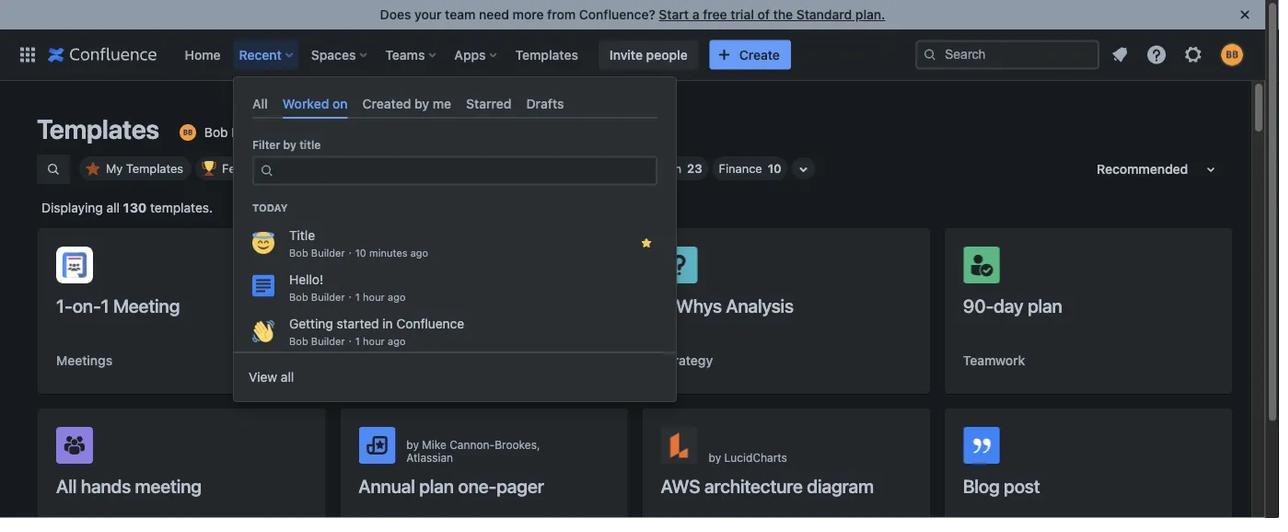 Task type: describe. For each thing, give the bounding box(es) containing it.
your
[[415, 7, 442, 22]]

by mike cannon-brookes, atlassian
[[406, 438, 540, 464]]

builder for getting started in confluence
[[311, 336, 345, 348]]

blog post
[[963, 475, 1040, 497]]

all for displaying
[[106, 200, 120, 216]]

bob up the featured "button"
[[204, 125, 228, 140]]

does your team need more from confluence? start a free trial of the standard plan.
[[380, 7, 885, 22]]

blog
[[963, 475, 1000, 497]]

1-on-1 meeting
[[56, 295, 180, 316]]

1 for getting started in confluence
[[355, 336, 360, 348]]

ago for getting started in confluence
[[388, 336, 406, 348]]

Search field
[[916, 40, 1100, 70]]

・ for hello!
[[345, 292, 355, 304]]

start
[[659, 7, 689, 22]]

day
[[994, 295, 1024, 316]]

one-
[[458, 475, 497, 497]]

4 ls retrospective
[[359, 295, 510, 316]]

90-day plan
[[963, 295, 1063, 316]]

teams
[[385, 47, 425, 62]]

blog post button
[[945, 409, 1232, 519]]

hands
[[81, 475, 131, 497]]

home link
[[179, 40, 226, 70]]

home
[[185, 47, 221, 62]]

my templates button
[[79, 157, 192, 181]]

a
[[692, 7, 700, 22]]

starred
[[466, 96, 512, 111]]

bob builder ・ 1 hour ago for getting started in confluence
[[289, 336, 406, 348]]

by left lucidcharts
[[709, 451, 721, 464]]

apps button
[[449, 40, 504, 70]]

open image
[[377, 122, 399, 144]]

spaces button
[[306, 40, 374, 70]]

team
[[445, 7, 476, 22]]

confluence?
[[579, 7, 656, 22]]

meeting
[[113, 295, 180, 316]]

ls
[[374, 295, 393, 316]]

architecture
[[705, 475, 803, 497]]

documentation
[[597, 162, 682, 175]]

bob for hello!
[[289, 292, 308, 304]]

templates.
[[150, 200, 213, 216]]

of
[[758, 7, 770, 22]]

all for view
[[281, 370, 294, 385]]

1-
[[56, 295, 72, 316]]

10 inside today element
[[355, 247, 366, 259]]

builder for hello!
[[311, 292, 345, 304]]

plan.
[[856, 7, 885, 22]]

16
[[566, 162, 580, 175]]

invite
[[610, 47, 643, 62]]

featured
[[222, 162, 272, 175]]

drafts
[[526, 96, 564, 111]]

bob builder ・ 1 hour ago for hello!
[[289, 292, 406, 304]]

meetings button for on-
[[56, 352, 113, 370]]

apps
[[454, 47, 486, 62]]

view
[[249, 370, 277, 385]]

finance 10
[[719, 162, 782, 175]]

settings icon image
[[1183, 44, 1205, 66]]

hello!
[[289, 272, 323, 288]]

・ for title
[[345, 247, 355, 259]]

1 horizontal spatial plan
[[1028, 295, 1063, 316]]

displaying all 130 templates.
[[41, 200, 213, 216]]

recommended
[[1097, 162, 1188, 177]]

filter by title
[[252, 139, 321, 152]]

aws
[[661, 475, 700, 497]]

featured button
[[195, 157, 280, 181]]

recent
[[239, 47, 282, 62]]

spaces
[[311, 47, 356, 62]]

1 for hello!
[[355, 292, 360, 304]]

by left me
[[415, 96, 429, 111]]

lucidcharts
[[724, 451, 787, 464]]

help icon image
[[1146, 44, 1168, 66]]

in
[[383, 317, 393, 332]]

getting
[[289, 317, 333, 332]]

1 horizontal spatial 10
[[768, 162, 782, 175]]

my templates
[[106, 162, 183, 175]]

recent button
[[234, 40, 300, 70]]

design
[[522, 162, 561, 175]]

teams button
[[380, 40, 443, 70]]

global element
[[11, 29, 916, 81]]

by inside the by mike cannon-brookes, atlassian
[[406, 438, 419, 451]]

filter
[[252, 139, 280, 152]]

on-
[[72, 295, 101, 316]]

customer support 9
[[390, 162, 505, 175]]

4
[[359, 295, 370, 316]]

started
[[337, 317, 379, 332]]

confluence
[[397, 317, 464, 332]]

minutes
[[369, 247, 408, 259]]

created
[[363, 96, 411, 111]]

mike
[[422, 438, 447, 451]]

standard
[[796, 7, 852, 22]]

15
[[359, 162, 373, 175]]

unstar title image
[[639, 236, 654, 251]]

brookes,
[[495, 438, 540, 451]]



Task type: vqa. For each thing, say whether or not it's contained in the screenshot.
topmost ・
yes



Task type: locate. For each thing, give the bounding box(es) containing it.
teamwork
[[963, 353, 1025, 368]]

all for all
[[252, 96, 268, 111]]

teamwork button
[[963, 352, 1025, 370]]

plan down the atlassian
[[419, 475, 454, 497]]

builder
[[232, 125, 273, 140], [311, 247, 345, 259], [311, 292, 345, 304], [311, 336, 345, 348]]

1 up 'started'
[[355, 292, 360, 304]]

meetings for ls
[[359, 353, 415, 368]]

banner containing home
[[0, 29, 1266, 81]]

:innocent: image
[[252, 232, 274, 254], [252, 232, 274, 254]]

0 horizontal spatial meetings
[[56, 353, 113, 368]]

search image
[[923, 47, 938, 62]]

0 vertical spatial ・
[[345, 247, 355, 259]]

2 hour from the top
[[363, 336, 385, 348]]

templates right my on the top left of page
[[126, 162, 183, 175]]

2 meetings button from the left
[[359, 352, 415, 370]]

tab list
[[245, 88, 665, 119]]

0 horizontal spatial all
[[56, 475, 77, 497]]

hour for hello!
[[363, 292, 385, 304]]

meetings down on-
[[56, 353, 113, 368]]

bob
[[204, 125, 228, 140], [289, 247, 308, 259], [289, 292, 308, 304], [289, 336, 308, 348]]

recommended button
[[1086, 155, 1233, 184]]

tab list containing all
[[245, 88, 665, 119]]

meeting
[[135, 475, 202, 497]]

0 vertical spatial templates
[[515, 47, 578, 62]]

the
[[773, 7, 793, 22]]

bob builder ・ 1 hour ago up 'started'
[[289, 292, 406, 304]]

Filter by title text field
[[280, 158, 645, 184]]

1 ・ from the top
[[345, 247, 355, 259]]

1 meetings from the left
[[56, 353, 113, 368]]

2 vertical spatial templates
[[126, 162, 183, 175]]

close image
[[1234, 4, 1256, 26]]

0 vertical spatial plan
[[1028, 295, 1063, 316]]

ago for title
[[411, 247, 428, 259]]

meetings button down on-
[[56, 352, 113, 370]]

all for all hands meeting
[[56, 475, 77, 497]]

1 vertical spatial all
[[281, 370, 294, 385]]

templates link
[[510, 40, 584, 70]]

worked on
[[283, 96, 348, 111]]

on
[[333, 96, 348, 111]]

invite people
[[610, 47, 688, 62]]

0 horizontal spatial 10
[[355, 247, 366, 259]]

0 horizontal spatial meetings button
[[56, 352, 113, 370]]

2 ・ from the top
[[345, 292, 355, 304]]

1 vertical spatial bob builder ・ 1 hour ago
[[289, 336, 406, 348]]

trial
[[731, 7, 754, 22]]

documentation 23
[[597, 162, 702, 175]]

whys
[[676, 295, 722, 316]]

2 meetings from the left
[[359, 353, 415, 368]]

retrospective
[[397, 295, 510, 316]]

bob down hello!
[[289, 292, 308, 304]]

popular
[[311, 162, 354, 175]]

0 vertical spatial all
[[106, 200, 120, 216]]

open search bar image
[[46, 162, 61, 177]]

all inside button
[[56, 475, 77, 497]]

title
[[289, 228, 315, 243]]

1 hour from the top
[[363, 292, 385, 304]]

support
[[447, 162, 492, 175]]

ago right minutes
[[411, 247, 428, 259]]

1 horizontal spatial meetings button
[[359, 352, 415, 370]]

bob builder ・ 1 hour ago down 'started'
[[289, 336, 406, 348]]

meetings for on-
[[56, 353, 113, 368]]

meetings down in
[[359, 353, 415, 368]]

bob down title
[[289, 247, 308, 259]]

・ for getting started in confluence
[[345, 336, 355, 348]]

2 vertical spatial ・
[[345, 336, 355, 348]]

1 bob builder ・ 1 hour ago from the top
[[289, 292, 406, 304]]

0 vertical spatial all
[[252, 96, 268, 111]]

cannon-
[[450, 438, 495, 451]]

notification icon image
[[1109, 44, 1131, 66]]

all up bob builder
[[252, 96, 268, 111]]

1 vertical spatial hour
[[363, 336, 385, 348]]

bob builder ・ 10 minutes ago
[[289, 247, 428, 259]]

strategy
[[661, 353, 713, 368]]

hour down the getting started in confluence
[[363, 336, 385, 348]]

all hands meeting
[[56, 475, 202, 497]]

customer
[[390, 162, 444, 175]]

design 16
[[522, 162, 580, 175]]

0 vertical spatial ago
[[411, 247, 428, 259]]

post
[[1004, 475, 1040, 497]]

all
[[106, 200, 120, 216], [281, 370, 294, 385]]

1 meetings button from the left
[[56, 352, 113, 370]]

・ left 4
[[345, 292, 355, 304]]

templates inside button
[[126, 162, 183, 175]]

10 left minutes
[[355, 247, 366, 259]]

1 vertical spatial all
[[56, 475, 77, 497]]

today element
[[234, 223, 676, 352]]

1 down 'started'
[[355, 336, 360, 348]]

0 horizontal spatial plan
[[419, 475, 454, 497]]

worked
[[283, 96, 329, 111]]

more
[[513, 7, 544, 22]]

atlassian
[[406, 451, 453, 464]]

diagram
[[807, 475, 874, 497]]

me
[[433, 96, 451, 111]]

1 vertical spatial ・
[[345, 292, 355, 304]]

all
[[252, 96, 268, 111], [56, 475, 77, 497]]

title
[[299, 139, 321, 152]]

confluence image
[[48, 44, 157, 66], [48, 44, 157, 66]]

1 horizontal spatial all
[[281, 370, 294, 385]]

aws architecture diagram
[[661, 475, 874, 497]]

templates
[[515, 47, 578, 62], [37, 113, 159, 145], [126, 162, 183, 175]]

people
[[646, 47, 688, 62]]

meetings button
[[56, 352, 113, 370], [359, 352, 415, 370]]

builder down hello!
[[311, 292, 345, 304]]

bob builder ・ 1 hour ago
[[289, 292, 406, 304], [289, 336, 406, 348]]

today
[[252, 202, 288, 214]]

2 vertical spatial ago
[[388, 336, 406, 348]]

bob for getting started in confluence
[[289, 336, 308, 348]]

90-
[[963, 295, 994, 316]]

displaying
[[41, 200, 103, 216]]

ago
[[411, 247, 428, 259], [388, 292, 406, 304], [388, 336, 406, 348]]

1 vertical spatial ago
[[388, 292, 406, 304]]

all left 130
[[106, 200, 120, 216]]

annual plan one-pager
[[359, 475, 544, 497]]

templates down from
[[515, 47, 578, 62]]

builder down getting
[[311, 336, 345, 348]]

hour for getting started in confluence
[[363, 336, 385, 348]]

10 left more categories "icon"
[[768, 162, 782, 175]]

2 bob builder ・ 1 hour ago from the top
[[289, 336, 406, 348]]

annual
[[359, 475, 415, 497]]

hour up the getting started in confluence
[[363, 292, 385, 304]]

by left 'mike'
[[406, 438, 419, 451]]

builder down title
[[311, 247, 345, 259]]

ago for hello!
[[388, 292, 406, 304]]

by
[[415, 96, 429, 111], [283, 139, 297, 152], [406, 438, 419, 451], [709, 451, 721, 464]]

1 right 1-
[[101, 295, 109, 316]]

・
[[345, 247, 355, 259], [345, 292, 355, 304], [345, 336, 355, 348]]

1 vertical spatial 10
[[355, 247, 366, 259]]

builder up featured
[[232, 125, 273, 140]]

all right view
[[281, 370, 294, 385]]

need
[[479, 7, 509, 22]]

bob builder
[[204, 125, 273, 140]]

start a free trial of the standard plan. link
[[659, 7, 885, 22]]

all hands meeting button
[[38, 409, 325, 519]]

meetings button down in
[[359, 352, 415, 370]]

by left title
[[283, 139, 297, 152]]

free
[[703, 7, 727, 22]]

meetings
[[56, 353, 113, 368], [359, 353, 415, 368]]

appswitcher icon image
[[17, 44, 39, 66]]

5
[[661, 295, 672, 316]]

1 vertical spatial plan
[[419, 475, 454, 497]]

bob for title
[[289, 247, 308, 259]]

:wave: image
[[252, 321, 274, 343], [252, 321, 274, 343]]

10
[[768, 162, 782, 175], [355, 247, 366, 259]]

banner
[[0, 29, 1266, 81]]

more categories image
[[793, 158, 815, 181]]

130
[[123, 200, 147, 216]]

meetings button for ls
[[359, 352, 415, 370]]

analysis
[[726, 295, 794, 316]]

bob down getting
[[289, 336, 308, 348]]

1 horizontal spatial meetings
[[359, 353, 415, 368]]

9
[[498, 162, 505, 175]]

getting started in confluence
[[289, 317, 464, 332]]

strategy button
[[661, 352, 713, 370]]

templates up my on the top left of page
[[37, 113, 159, 145]]

by lucidcharts
[[709, 451, 787, 464]]

・ left minutes
[[345, 247, 355, 259]]

create button
[[710, 40, 791, 70]]

0 vertical spatial hour
[[363, 292, 385, 304]]

0 horizontal spatial all
[[106, 200, 120, 216]]

builder for title
[[311, 247, 345, 259]]

3 ・ from the top
[[345, 336, 355, 348]]

1 horizontal spatial all
[[252, 96, 268, 111]]

does
[[380, 7, 411, 22]]

create
[[739, 47, 780, 62]]

・ down 'started'
[[345, 336, 355, 348]]

all left hands
[[56, 475, 77, 497]]

templates inside global element
[[515, 47, 578, 62]]

hour
[[363, 292, 385, 304], [363, 336, 385, 348]]

view all link
[[234, 359, 676, 396]]

5 whys analysis
[[661, 295, 794, 316]]

ago up in
[[388, 292, 406, 304]]

ago down in
[[388, 336, 406, 348]]

1 vertical spatial templates
[[37, 113, 159, 145]]

plan right day
[[1028, 295, 1063, 316]]

0 vertical spatial bob builder ・ 1 hour ago
[[289, 292, 406, 304]]

0 vertical spatial 10
[[768, 162, 782, 175]]



